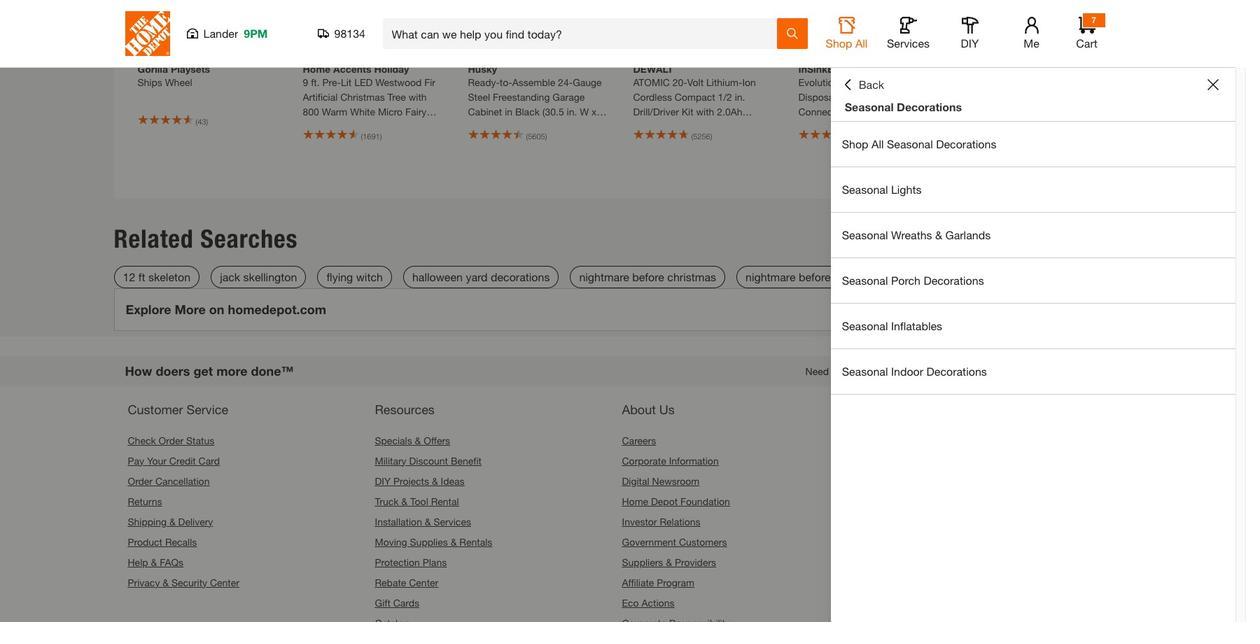 Task type: describe. For each thing, give the bounding box(es) containing it.
investor relations
[[622, 516, 701, 528]]

800
[[303, 105, 319, 117]]

protection
[[375, 556, 420, 568]]

in. left the d)
[[534, 120, 545, 132]]

& for installation & services
[[425, 516, 431, 528]]

ready-to-assemble 24-gauge steel freestanding garage cabinet in black (30.5 in. w x 72 in. h x 18.3 in. d) image
[[461, 0, 615, 53]]

& left 'rentals'
[[451, 536, 457, 548]]

home depot foundation link
[[622, 495, 730, 507]]

witch
[[356, 270, 383, 283]]

recalls
[[165, 536, 197, 548]]

program
[[657, 577, 695, 589]]

in. left d
[[1063, 76, 1074, 88]]

home for sonoma
[[964, 63, 992, 75]]

) for gorilla playsets ships wheel
[[206, 117, 208, 126]]

cart 7
[[1076, 15, 1098, 50]]

halloween yard decorations link
[[403, 266, 559, 288]]

evolution
[[799, 76, 839, 88]]

( for to-
[[526, 131, 528, 140]]

decorations inside "link"
[[924, 274, 984, 287]]

( 5605 )
[[526, 131, 547, 140]]

about us
[[622, 402, 675, 417]]

gift cards link
[[375, 597, 419, 609]]

w inside home decorators collection sonoma 48 in. w x 22 in. d x 34 in. h single sink bath vanity in almond latte with carrara marble top
[[1030, 76, 1039, 88]]

ships
[[138, 76, 162, 88]]

corporate information
[[622, 455, 719, 467]]

menu containing shop all seasonal decorations
[[831, 122, 1236, 395]]

gorilla
[[138, 63, 168, 75]]

christmas
[[340, 91, 385, 103]]

about
[[622, 402, 656, 417]]

x left 18.3
[[505, 120, 510, 132]]

white
[[350, 105, 375, 117]]

relations
[[660, 516, 701, 528]]

more
[[216, 363, 248, 378]]

9 ft. pre-lit led westwood fir artificial christmas tree with 800 warm white micro fairy lights image
[[296, 0, 450, 53]]

seasonal lights
[[842, 183, 922, 196]]

artificial
[[303, 91, 338, 103]]

seasonal porch decorations link
[[831, 258, 1236, 303]]

us
[[910, 365, 920, 377]]

military discount benefit
[[375, 455, 482, 467]]

all for shop all seasonal decorations
[[872, 137, 884, 151]]

customer
[[128, 402, 183, 417]]

seasonal down feed at the right top of the page
[[887, 137, 933, 151]]

careers
[[622, 435, 656, 446]]

48
[[1003, 76, 1014, 88]]

in. inside dewalt atomic 20-volt lithium-ion cordless compact 1/2 in. drill/driver kit with 2.0ah battery, charger and bag
[[735, 91, 745, 103]]

the home depot logo image
[[125, 11, 170, 56]]

privacy
[[128, 577, 160, 589]]

seasonal for seasonal porch decorations
[[842, 274, 888, 287]]

h inside home decorators collection sonoma 48 in. w x 22 in. d x 34 in. h single sink bath vanity in almond latte with carrara marble top
[[991, 91, 998, 103]]

suppliers & providers
[[622, 556, 716, 568]]

) for dewalt atomic 20-volt lithium-ion cordless compact 1/2 in. drill/driver kit with 2.0ah battery, charger and bag
[[710, 131, 712, 140]]

seasonal lights link
[[831, 167, 1236, 212]]

h inside 'husky ready-to-assemble 24-gauge steel freestanding garage cabinet in black (30.5 in. w x 72 in. h x 18.3 in. d)'
[[495, 120, 502, 132]]

in. down 'garage'
[[567, 105, 577, 117]]

returns link
[[128, 495, 162, 507]]

home for 9
[[303, 63, 331, 75]]

doers
[[156, 363, 190, 378]]

x left '22'
[[1042, 76, 1047, 88]]

cancellation
[[155, 475, 210, 487]]

1571
[[859, 131, 876, 140]]

with inside home decorators collection sonoma 48 in. w x 22 in. d x 34 in. h single sink bath vanity in almond latte with carrara marble top
[[1036, 105, 1054, 117]]

& for shipping & delivery
[[169, 516, 176, 528]]

freestanding
[[493, 91, 550, 103]]

lander 9pm
[[203, 27, 268, 40]]

jack
[[220, 270, 240, 283]]

sink
[[1030, 91, 1049, 103]]

1 decorations from the left
[[491, 270, 550, 283]]

ideas
[[441, 475, 465, 487]]

tree
[[388, 91, 406, 103]]

sonoma
[[964, 76, 1001, 88]]

cards
[[393, 597, 419, 609]]

lights inside "home accents holiday 9 ft. pre-lit led westwood fir artificial christmas tree with 800 warm white micro fairy lights"
[[303, 120, 330, 132]]

discount
[[409, 455, 448, 467]]

eco actions link
[[622, 597, 675, 609]]

product
[[128, 536, 162, 548]]

disposal,
[[799, 91, 839, 103]]

delivery
[[178, 516, 213, 528]]

22
[[1050, 76, 1061, 88]]

gorilla playsets ships wheel
[[138, 63, 210, 88]]

What can we help you find today? search field
[[392, 19, 776, 48]]

in inside home decorators collection sonoma 48 in. w x 22 in. d x 34 in. h single sink bath vanity in almond latte with carrara marble top
[[964, 105, 972, 117]]

seasonal for seasonal wreaths & garlands
[[842, 228, 888, 242]]

specials & offers
[[375, 435, 450, 446]]

information
[[669, 455, 719, 467]]

& for suppliers & providers
[[666, 556, 672, 568]]

porch
[[891, 274, 921, 287]]

related
[[114, 224, 194, 254]]

steel
[[468, 91, 490, 103]]

help
[[128, 556, 148, 568]]

12 ft skeleton
[[123, 270, 191, 283]]

shop for shop all seasonal decorations
[[842, 137, 869, 151]]

2 center from the left
[[409, 577, 439, 589]]

rentals
[[460, 536, 492, 548]]

benefit
[[451, 455, 482, 467]]

affiliate
[[622, 577, 654, 589]]

check order status link
[[128, 435, 214, 446]]

order cancellation
[[128, 475, 210, 487]]

in. right 72
[[482, 120, 492, 132]]

husky
[[468, 63, 497, 75]]

98134 button
[[318, 27, 366, 41]]

in. right 48
[[1017, 76, 1027, 88]]

0 horizontal spatial order
[[128, 475, 153, 487]]

98134
[[334, 27, 366, 40]]

advanced
[[842, 91, 886, 103]]

resources
[[375, 402, 435, 417]]

with inside "home accents holiday 9 ft. pre-lit led westwood fir artificial christmas tree with 800 warm white micro fairy lights"
[[409, 91, 427, 103]]

5605
[[528, 131, 545, 140]]

lander
[[203, 27, 238, 40]]

suppliers & providers link
[[622, 556, 716, 568]]

2 decorations from the left
[[939, 270, 999, 283]]

) for home accents holiday 9 ft. pre-lit led westwood fir artificial christmas tree with 800 warm white micro fairy lights
[[380, 131, 382, 140]]

truck & tool rental
[[375, 495, 459, 507]]

& for help & faqs
[[151, 556, 157, 568]]

before for nightmare before christmas
[[633, 270, 664, 283]]

plans
[[423, 556, 447, 568]]

at:
[[923, 365, 934, 377]]

ion
[[743, 76, 756, 88]]

rebate center
[[375, 577, 439, 589]]

moving supplies & rentals
[[375, 536, 492, 548]]

seasonal inflatables link
[[831, 304, 1236, 349]]

check
[[128, 435, 156, 446]]

jack skellington
[[220, 270, 297, 283]]

services inside button
[[887, 36, 930, 50]]

home decorators collection sonoma 48 in. w x 22 in. d x 34 in. h single sink bath vanity in almond latte with carrara marble top
[[964, 63, 1102, 132]]

34
[[964, 91, 975, 103]]

seasonal for seasonal indoor decorations
[[842, 365, 888, 378]]

digital newsroom link
[[622, 475, 700, 487]]

& inside menu
[[936, 228, 943, 242]]

corporate
[[622, 455, 666, 467]]

providers
[[675, 556, 716, 568]]

1691
[[363, 131, 380, 140]]

feedback link image
[[1228, 237, 1246, 312]]

please
[[860, 365, 890, 377]]



Task type: locate. For each thing, give the bounding box(es) containing it.
1 vertical spatial order
[[128, 475, 153, 487]]

0 vertical spatial shop
[[826, 36, 853, 50]]

services up garbage
[[887, 36, 930, 50]]

home depot foundation
[[622, 495, 730, 507]]

order
[[159, 435, 184, 446], [128, 475, 153, 487]]

1 horizontal spatial halloween
[[886, 270, 936, 283]]

1 horizontal spatial before
[[799, 270, 831, 283]]

home down digital on the bottom of page
[[622, 495, 649, 507]]

lit
[[341, 76, 352, 88]]

2 horizontal spatial home
[[964, 63, 992, 75]]

flying
[[327, 270, 353, 283]]

shop inside menu
[[842, 137, 869, 151]]

get
[[194, 363, 213, 378]]

decorations right yard
[[491, 270, 550, 283]]

d
[[1076, 76, 1083, 88]]

shop for shop all
[[826, 36, 853, 50]]

& right wreaths
[[936, 228, 943, 242]]

with inside dewalt atomic 20-volt lithium-ion cordless compact 1/2 in. drill/driver kit with 2.0ah battery, charger and bag
[[696, 105, 715, 117]]

menu
[[831, 122, 1236, 395]]

seasonal left call
[[842, 365, 888, 378]]

1 vertical spatial lights
[[891, 183, 922, 196]]

0 vertical spatial all
[[856, 36, 868, 50]]

0 horizontal spatial w
[[580, 105, 589, 117]]

in inside 'husky ready-to-assemble 24-gauge steel freestanding garage cabinet in black (30.5 in. w x 72 in. h x 18.3 in. d)'
[[505, 105, 513, 117]]

seasonal up please
[[842, 319, 888, 333]]

x right d
[[1086, 76, 1091, 88]]

0 horizontal spatial diy
[[375, 475, 391, 487]]

in. right 1/2
[[735, 91, 745, 103]]

) for husky ready-to-assemble 24-gauge steel freestanding garage cabinet in black (30.5 in. w x 72 in. h x 18.3 in. d)
[[545, 131, 547, 140]]

to-
[[500, 76, 512, 88]]

before for nightmare before christmas halloween decorations
[[799, 270, 831, 283]]

( down black
[[526, 131, 528, 140]]

bag
[[727, 120, 744, 132]]

us
[[660, 402, 675, 417]]

playsets
[[171, 63, 210, 75]]

shop up insinkerator
[[826, 36, 853, 50]]

( 1571 )
[[857, 131, 878, 140]]

) left bag
[[710, 131, 712, 140]]

& left tool
[[401, 495, 408, 507]]

1 horizontal spatial in
[[964, 105, 972, 117]]

call
[[892, 365, 907, 377]]

seasonal up disposer
[[845, 100, 894, 113]]

order up pay your credit card link
[[159, 435, 184, 446]]

drawer close image
[[1208, 79, 1219, 90]]

1 horizontal spatial with
[[696, 105, 715, 117]]

nightmare for nightmare before christmas
[[579, 270, 629, 283]]

ft
[[138, 270, 145, 283]]

) down playsets
[[206, 117, 208, 126]]

sonoma 48 in. w x 22 in. d x 34 in. h single sink bath vanity in almond latte with carrara marble top image
[[957, 0, 1111, 53]]

flying witch
[[327, 270, 383, 283]]

shipping & delivery link
[[128, 516, 213, 528]]

0 vertical spatial lights
[[303, 120, 330, 132]]

2 in from the left
[[964, 105, 972, 117]]

related searches
[[114, 224, 298, 254]]

1 christmas from the left
[[668, 270, 716, 283]]

halloween
[[412, 270, 463, 283], [886, 270, 936, 283]]

diy for diy
[[961, 36, 979, 50]]

2 christmas from the left
[[834, 270, 883, 283]]

1 before from the left
[[633, 270, 664, 283]]

2 horizontal spatial with
[[1036, 105, 1054, 117]]

seasonal decorations
[[845, 100, 962, 113]]

christmas for nightmare before christmas
[[668, 270, 716, 283]]

d)
[[547, 120, 557, 132]]

me button
[[1009, 17, 1054, 50]]

9pm
[[244, 27, 268, 40]]

1 halloween from the left
[[412, 270, 463, 283]]

cordless
[[633, 91, 672, 103]]

0 horizontal spatial center
[[210, 577, 239, 589]]

christmas inside nightmare before christmas link
[[668, 270, 716, 283]]

fir
[[424, 76, 436, 88]]

1 horizontal spatial h
[[991, 91, 998, 103]]

christmas for nightmare before christmas halloween decorations
[[834, 270, 883, 283]]

( down gorilla playsets ships wheel
[[196, 117, 198, 126]]

0 vertical spatial order
[[159, 435, 184, 446]]

latte
[[1011, 105, 1033, 117]]

compact
[[675, 91, 715, 103]]

gift
[[375, 597, 391, 609]]

specials
[[375, 435, 412, 446]]

nightmare for nightmare before christmas halloween decorations
[[746, 270, 796, 283]]

all inside "button"
[[856, 36, 868, 50]]

decorations down the garlands
[[939, 270, 999, 283]]

home up ft.
[[303, 63, 331, 75]]

1 vertical spatial diy
[[375, 475, 391, 487]]

lights down 800
[[303, 120, 330, 132]]

1 vertical spatial shop
[[842, 137, 869, 151]]

all down disposer
[[872, 137, 884, 151]]

1 horizontal spatial decorations
[[939, 270, 999, 283]]

nightmare before christmas link
[[570, 266, 725, 288]]

1 vertical spatial h
[[495, 120, 502, 132]]

) left the d)
[[545, 131, 547, 140]]

halloween down wreaths
[[886, 270, 936, 283]]

diy up the truck
[[375, 475, 391, 487]]

tool
[[410, 495, 428, 507]]

collection
[[1050, 63, 1097, 75]]

) down micro
[[380, 131, 382, 140]]

w down 'garage'
[[580, 105, 589, 117]]

1 in from the left
[[505, 105, 513, 117]]

seasonal up "nightmare before christmas halloween decorations"
[[842, 228, 888, 242]]

seasonal for seasonal lights
[[842, 183, 888, 196]]

lights up wreaths
[[891, 183, 922, 196]]

evolution 1hp, 1 hp garbage disposal, advanced series ez connect continuous feed food waste disposer image
[[792, 0, 946, 53]]

seasonal for seasonal inflatables
[[842, 319, 888, 333]]

lights
[[303, 120, 330, 132], [891, 183, 922, 196]]

all inside menu
[[872, 137, 884, 151]]

1/2
[[718, 91, 732, 103]]

( down white
[[361, 131, 363, 140]]

indoor
[[891, 365, 924, 378]]

kit
[[682, 105, 694, 117]]

security
[[172, 577, 207, 589]]

& for truck & tool rental
[[401, 495, 408, 507]]

pay your credit card
[[128, 455, 220, 467]]

status
[[186, 435, 214, 446]]

0 horizontal spatial in
[[505, 105, 513, 117]]

1 center from the left
[[210, 577, 239, 589]]

1 horizontal spatial christmas
[[834, 270, 883, 283]]

1 horizontal spatial diy
[[961, 36, 979, 50]]

diy
[[961, 36, 979, 50], [375, 475, 391, 487]]

seasonal for seasonal decorations
[[845, 100, 894, 113]]

1-
[[937, 365, 946, 377]]

0 horizontal spatial with
[[409, 91, 427, 103]]

center down plans
[[409, 577, 439, 589]]

supplies
[[410, 536, 448, 548]]

( 43 )
[[196, 117, 208, 126]]

1 vertical spatial services
[[434, 516, 471, 528]]

& up supplies
[[425, 516, 431, 528]]

diy inside button
[[961, 36, 979, 50]]

w up sink
[[1030, 76, 1039, 88]]

order down pay
[[128, 475, 153, 487]]

seasonal wreaths & garlands link
[[831, 213, 1236, 258]]

0 horizontal spatial home
[[303, 63, 331, 75]]

0 horizontal spatial services
[[434, 516, 471, 528]]

0 horizontal spatial christmas
[[668, 270, 716, 283]]

halloween yard decorations
[[412, 270, 550, 283]]

seasonal
[[845, 100, 894, 113], [887, 137, 933, 151], [842, 183, 888, 196], [842, 228, 888, 242], [842, 274, 888, 287], [842, 319, 888, 333], [842, 365, 888, 378]]

diy projects & ideas link
[[375, 475, 465, 487]]

shop inside "button"
[[826, 36, 853, 50]]

43
[[198, 117, 206, 126]]

& for privacy & security center
[[163, 577, 169, 589]]

order cancellation link
[[128, 475, 210, 487]]

1 nightmare from the left
[[579, 270, 629, 283]]

& left offers
[[415, 435, 421, 446]]

& for specials & offers
[[415, 435, 421, 446]]

home inside "home accents holiday 9 ft. pre-lit led westwood fir artificial christmas tree with 800 warm white micro fairy lights"
[[303, 63, 331, 75]]

( for 20-
[[691, 131, 693, 140]]

eco
[[622, 597, 639, 609]]

with right kit
[[696, 105, 715, 117]]

0 vertical spatial h
[[991, 91, 998, 103]]

1hp,
[[842, 76, 862, 88]]

hp
[[873, 76, 886, 88]]

0 horizontal spatial lights
[[303, 120, 330, 132]]

seasonal down ( 1571 )
[[842, 183, 888, 196]]

nightmare before christmas
[[579, 270, 716, 283]]

0 horizontal spatial all
[[856, 36, 868, 50]]

shop all button
[[825, 17, 869, 50]]

diy up sonoma
[[961, 36, 979, 50]]

series
[[889, 91, 916, 103]]

& down faqs
[[163, 577, 169, 589]]

1 horizontal spatial services
[[887, 36, 930, 50]]

0 horizontal spatial halloween
[[412, 270, 463, 283]]

1 horizontal spatial w
[[1030, 76, 1039, 88]]

protection plans link
[[375, 556, 447, 568]]

1 horizontal spatial home
[[622, 495, 649, 507]]

newsroom
[[652, 475, 700, 487]]

credit
[[169, 455, 196, 467]]

( for holiday
[[361, 131, 363, 140]]

2.0ah
[[717, 105, 743, 117]]

0 vertical spatial w
[[1030, 76, 1039, 88]]

seasonal left porch on the right top of the page
[[842, 274, 888, 287]]

lithium-
[[707, 76, 743, 88]]

1 horizontal spatial center
[[409, 577, 439, 589]]

services down rental
[[434, 516, 471, 528]]

0 vertical spatial diy
[[961, 36, 979, 50]]

0 vertical spatial services
[[887, 36, 930, 50]]

shop down the waste
[[842, 137, 869, 151]]

yard
[[466, 270, 488, 283]]

18.3
[[512, 120, 532, 132]]

0 horizontal spatial nightmare
[[579, 270, 629, 283]]

westwood
[[375, 76, 422, 88]]

in. right the 34
[[978, 91, 988, 103]]

with up fairy at the left of page
[[409, 91, 427, 103]]

1 horizontal spatial order
[[159, 435, 184, 446]]

( down kit
[[691, 131, 693, 140]]

h up almond
[[991, 91, 998, 103]]

& up 'recalls'
[[169, 516, 176, 528]]

0 horizontal spatial h
[[495, 120, 502, 132]]

in left black
[[505, 105, 513, 117]]

( for ships
[[196, 117, 198, 126]]

1 vertical spatial all
[[872, 137, 884, 151]]

ships wheel image
[[131, 0, 285, 53]]

2 nightmare from the left
[[746, 270, 796, 283]]

home up sonoma
[[964, 63, 992, 75]]

w inside 'husky ready-to-assemble 24-gauge steel freestanding garage cabinet in black (30.5 in. w x 72 in. h x 18.3 in. d)'
[[580, 105, 589, 117]]

digital
[[622, 475, 650, 487]]

installation & services
[[375, 516, 471, 528]]

& down government customers link
[[666, 556, 672, 568]]

all for shop all
[[856, 36, 868, 50]]

0 horizontal spatial decorations
[[491, 270, 550, 283]]

halloween left yard
[[412, 270, 463, 283]]

2 before from the left
[[799, 270, 831, 283]]

( right the waste
[[857, 131, 859, 140]]

2 halloween from the left
[[886, 270, 936, 283]]

projects
[[393, 475, 429, 487]]

seasonal porch decorations
[[842, 274, 984, 287]]

x down the gauge
[[592, 105, 597, 117]]

& left ideas
[[432, 475, 438, 487]]

with down sink
[[1036, 105, 1054, 117]]

pay
[[128, 455, 144, 467]]

1 horizontal spatial lights
[[891, 183, 922, 196]]

& right help
[[151, 556, 157, 568]]

shop all
[[826, 36, 868, 50]]

all up 1
[[856, 36, 868, 50]]

in down the 34
[[964, 105, 972, 117]]

lights inside menu
[[891, 183, 922, 196]]

help?
[[832, 365, 858, 377]]

72
[[468, 120, 479, 132]]

center right security
[[210, 577, 239, 589]]

)
[[206, 117, 208, 126], [380, 131, 382, 140], [545, 131, 547, 140], [710, 131, 712, 140], [876, 131, 878, 140]]

truck
[[375, 495, 399, 507]]

pre-
[[322, 76, 341, 88]]

all
[[856, 36, 868, 50], [872, 137, 884, 151]]

services button
[[886, 17, 931, 50]]

seasonal inside "link"
[[842, 274, 888, 287]]

back
[[859, 78, 884, 91]]

h down cabinet
[[495, 120, 502, 132]]

0 horizontal spatial before
[[633, 270, 664, 283]]

cart
[[1076, 36, 1098, 50]]

skeleton
[[148, 270, 191, 283]]

diy for diy projects & ideas
[[375, 475, 391, 487]]

atomic 20-volt lithium-ion cordless compact 1/2 in. drill/driver kit with 2.0ah battery, charger and bag image
[[626, 0, 780, 53]]

800-
[[946, 365, 967, 377]]

1 vertical spatial w
[[580, 105, 589, 117]]

9
[[303, 76, 308, 88]]

home inside home decorators collection sonoma 48 in. w x 22 in. d x 34 in. h single sink bath vanity in almond latte with carrara marble top
[[964, 63, 992, 75]]

12 ft skeleton link
[[114, 266, 200, 288]]

1 horizontal spatial nightmare
[[746, 270, 796, 283]]

) down continuous
[[876, 131, 878, 140]]

shop all seasonal decorations link
[[831, 122, 1236, 167]]

1 horizontal spatial all
[[872, 137, 884, 151]]

marble
[[964, 120, 994, 132]]

christmas
[[668, 270, 716, 283], [834, 270, 883, 283]]

christmas inside nightmare before christmas halloween decorations link
[[834, 270, 883, 283]]



Task type: vqa. For each thing, say whether or not it's contained in the screenshot.
The ( related to 6
no



